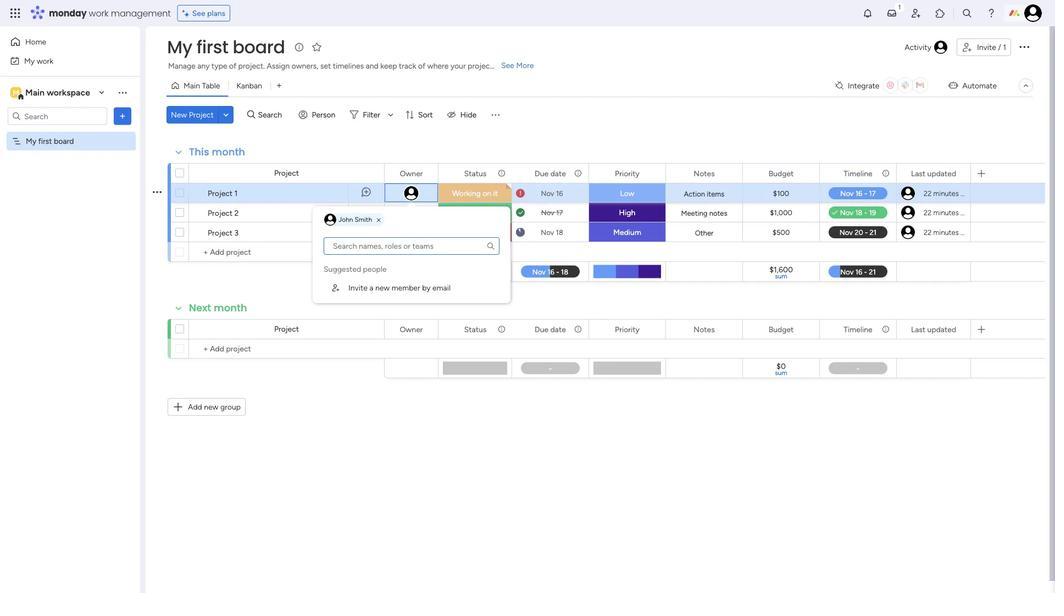 Task type: vqa. For each thing, say whether or not it's contained in the screenshot.
second '22 minutes ago'
yes



Task type: describe. For each thing, give the bounding box(es) containing it.
collapse board header image
[[1022, 81, 1031, 90]]

search everything image
[[962, 8, 973, 19]]

next month
[[189, 301, 247, 315]]

1 due from the top
[[535, 169, 549, 178]]

1 22 minutes ago from the top
[[924, 189, 973, 198]]

main table
[[184, 81, 220, 90]]

18
[[556, 228, 563, 237]]

sum for $0
[[775, 369, 788, 377]]

16
[[556, 189, 563, 198]]

activity
[[905, 43, 932, 52]]

work for monday
[[89, 7, 109, 19]]

$500
[[773, 228, 790, 237]]

2 budget field from the top
[[766, 323, 797, 336]]

my first board list box
[[0, 130, 140, 299]]

new
[[171, 110, 187, 120]]

done
[[466, 208, 484, 217]]

plans
[[207, 9, 225, 18]]

my up manage
[[167, 35, 192, 59]]

smith
[[355, 216, 372, 224]]

select product image
[[10, 8, 21, 19]]

john smith image
[[324, 214, 336, 226]]

your
[[451, 61, 466, 71]]

high
[[619, 208, 636, 217]]

$1,000
[[770, 209, 793, 217]]

Next month field
[[186, 301, 250, 316]]

project
[[468, 61, 493, 71]]

Search in workspace field
[[23, 110, 92, 123]]

set
[[320, 61, 331, 71]]

1 vertical spatial 1
[[235, 189, 238, 198]]

project inside new project button
[[189, 110, 214, 120]]

My first board field
[[164, 35, 288, 59]]

owner for 2nd owner field
[[400, 325, 423, 334]]

manage
[[168, 61, 196, 71]]

see for see more
[[501, 61, 514, 70]]

ago for project 3
[[961, 228, 973, 237]]

stuck
[[465, 228, 485, 237]]

2 of from the left
[[418, 61, 426, 71]]

1 image
[[895, 1, 905, 13]]

1 date from the top
[[551, 169, 566, 178]]

1 + add project text field from the top
[[195, 246, 379, 259]]

status for 2nd status field from the bottom
[[464, 169, 487, 178]]

new project button
[[167, 106, 218, 124]]

nov for nov 16
[[541, 189, 554, 198]]

owner for 1st owner field
[[400, 169, 423, 178]]

nov 16
[[541, 189, 563, 198]]

last for second last updated field from the bottom
[[911, 169, 926, 178]]

table
[[202, 81, 220, 90]]

invite for invite a new member by email
[[349, 283, 368, 293]]

1 budget from the top
[[769, 169, 794, 178]]

workspace selection element
[[10, 86, 92, 100]]

my inside button
[[24, 56, 35, 65]]

1 minutes from the top
[[934, 189, 959, 198]]

timeline for second timeline "field"
[[844, 325, 873, 334]]

17
[[556, 208, 563, 217]]

john smith
[[339, 216, 372, 224]]

2 priority field from the top
[[612, 323, 643, 336]]

invite / 1 button
[[957, 38, 1011, 56]]

angle down image
[[223, 111, 229, 119]]

see more
[[501, 61, 534, 70]]

2 due date from the top
[[535, 325, 566, 334]]

minutes for project 2
[[934, 208, 959, 217]]

m
[[13, 88, 19, 97]]

month for next month
[[214, 301, 247, 315]]

working
[[452, 189, 481, 198]]

working on it
[[452, 189, 498, 198]]

any
[[197, 61, 210, 71]]

1 22 from the top
[[924, 189, 932, 198]]

tree grid inside list box
[[324, 259, 500, 299]]

medium
[[614, 228, 641, 237]]

invite members image
[[911, 8, 922, 19]]

next
[[189, 301, 211, 315]]

project 3
[[208, 228, 239, 237]]

22 for project 3
[[924, 228, 932, 237]]

monday
[[49, 7, 87, 19]]

nov for nov 17
[[541, 208, 555, 217]]

other
[[695, 229, 714, 237]]

my work button
[[7, 52, 118, 70]]

filter button
[[345, 106, 397, 124]]

hide button
[[443, 106, 483, 124]]

project.
[[238, 61, 265, 71]]

column information image for timeline
[[882, 325, 891, 334]]

2
[[235, 208, 239, 218]]

1 owner field from the top
[[397, 167, 426, 179]]

see more link
[[500, 60, 535, 71]]

help image
[[986, 8, 997, 19]]

v2 overdue deadline image
[[516, 188, 525, 199]]

list box inside dialog
[[322, 237, 502, 299]]

filter
[[363, 110, 380, 120]]

meeting notes
[[681, 209, 728, 218]]

new project
[[171, 110, 214, 120]]

/
[[998, 43, 1001, 52]]

2 last updated from the top
[[911, 325, 957, 334]]

2 + add project text field from the top
[[195, 342, 379, 356]]

project 1
[[208, 189, 238, 198]]

main for main workspace
[[25, 87, 45, 98]]

1 inside button
[[1003, 43, 1006, 52]]

suggested people row
[[324, 259, 387, 275]]

[object object] element
[[324, 277, 500, 299]]

status for second status field
[[464, 325, 487, 334]]

column information image for timeline
[[882, 169, 891, 178]]

my inside list box
[[26, 137, 36, 146]]

none search field inside dialog
[[324, 237, 500, 255]]

see plans
[[192, 9, 225, 18]]

kanban
[[237, 81, 262, 90]]

monday work management
[[49, 7, 171, 19]]

activity button
[[901, 38, 953, 56]]

due date field for column information image for due date
[[532, 323, 569, 336]]

2 timeline field from the top
[[841, 323, 875, 336]]

a
[[370, 283, 374, 293]]

last for 1st last updated field from the bottom
[[911, 325, 926, 334]]

timelines
[[333, 61, 364, 71]]

first inside the my first board list box
[[38, 137, 52, 146]]

1 ago from the top
[[961, 189, 973, 198]]

dapulse integrations image
[[836, 82, 844, 90]]

keep
[[381, 61, 397, 71]]

$100
[[773, 189, 789, 198]]

dialog containing suggested people
[[313, 207, 511, 303]]

meeting
[[681, 209, 708, 218]]

timeline for first timeline "field" from the top
[[844, 169, 873, 178]]

nov 18
[[541, 228, 563, 237]]

dapulse x slim image
[[377, 217, 381, 224]]

management
[[111, 7, 171, 19]]

notes
[[709, 209, 728, 218]]

column information image for status
[[497, 169, 506, 178]]

main table button
[[167, 77, 228, 95]]

menu image
[[490, 109, 501, 120]]

workspace
[[47, 87, 90, 98]]

apps image
[[935, 8, 946, 19]]

2 due from the top
[[535, 325, 549, 334]]

it
[[493, 189, 498, 198]]

action items
[[684, 190, 725, 198]]

sum for $1,600
[[775, 272, 788, 280]]

manage any type of project. assign owners, set timelines and keep track of where your project stands.
[[168, 61, 519, 71]]

person
[[312, 110, 336, 120]]

main workspace
[[25, 87, 90, 98]]

assign
[[267, 61, 290, 71]]

and
[[366, 61, 379, 71]]

column information image for due date
[[574, 169, 583, 178]]

priority for first priority field from the top of the page
[[615, 169, 640, 178]]

suggested
[[324, 265, 361, 274]]

john
[[339, 216, 353, 224]]

suggested people
[[324, 265, 387, 274]]

0 horizontal spatial john smith image
[[403, 185, 420, 202]]

22 for project 2
[[924, 208, 932, 217]]

inbox image
[[887, 8, 898, 19]]

2 date from the top
[[551, 325, 566, 334]]

invite a new member by email
[[349, 283, 451, 293]]

1 due date from the top
[[535, 169, 566, 178]]

group
[[220, 403, 241, 412]]



Task type: locate. For each thing, give the bounding box(es) containing it.
autopilot image
[[949, 78, 958, 92]]

sum inside $1,600 sum
[[775, 272, 788, 280]]

1 updated from the top
[[928, 169, 957, 178]]

1 vertical spatial nov
[[541, 208, 555, 217]]

due
[[535, 169, 549, 178], [535, 325, 549, 334]]

automate
[[963, 81, 997, 90]]

new right add
[[204, 403, 218, 412]]

1 vertical spatial last
[[911, 325, 926, 334]]

my down home
[[24, 56, 35, 65]]

kanban button
[[228, 77, 270, 95]]

month for this month
[[212, 145, 245, 159]]

1 horizontal spatial board
[[233, 35, 285, 59]]

1 last updated field from the top
[[909, 167, 959, 179]]

invite left a
[[349, 283, 368, 293]]

main inside button
[[184, 81, 200, 90]]

date
[[551, 169, 566, 178], [551, 325, 566, 334]]

due date field for column information icon related to due date
[[532, 167, 569, 179]]

nov left 18
[[541, 228, 554, 237]]

$1,600 sum
[[770, 265, 793, 280]]

work
[[89, 7, 109, 19], [37, 56, 53, 65]]

0 vertical spatial first
[[197, 35, 228, 59]]

2 notes from the top
[[694, 325, 715, 334]]

0 vertical spatial notes field
[[691, 167, 718, 179]]

1 vertical spatial notes field
[[691, 323, 718, 336]]

john smith image up search for content search field
[[403, 185, 420, 202]]

work for my
[[37, 56, 53, 65]]

new inside [object object] element
[[375, 283, 390, 293]]

last
[[911, 169, 926, 178], [911, 325, 926, 334]]

0 vertical spatial last updated
[[911, 169, 957, 178]]

$0
[[777, 362, 786, 371]]

sort button
[[401, 106, 440, 124]]

project
[[189, 110, 214, 120], [274, 168, 299, 178], [208, 189, 233, 198], [208, 208, 233, 218], [208, 228, 233, 237], [274, 325, 299, 334]]

board inside list box
[[54, 137, 74, 146]]

my
[[167, 35, 192, 59], [24, 56, 35, 65], [26, 137, 36, 146]]

0 vertical spatial sum
[[775, 272, 788, 280]]

my first board inside list box
[[26, 137, 74, 146]]

type
[[212, 61, 227, 71]]

1 vertical spatial my first board
[[26, 137, 74, 146]]

ago for project 2
[[961, 208, 973, 217]]

column information image for status
[[497, 325, 506, 334]]

main
[[184, 81, 200, 90], [25, 87, 45, 98]]

column information image
[[497, 169, 506, 178], [574, 169, 583, 178], [882, 325, 891, 334]]

tree grid containing suggested people
[[324, 259, 500, 299]]

+ Add project text field
[[195, 246, 379, 259], [195, 342, 379, 356]]

1 vertical spatial + add project text field
[[195, 342, 379, 356]]

first up type
[[197, 35, 228, 59]]

This month field
[[186, 145, 248, 159]]

priority for 2nd priority field from the top of the page
[[615, 325, 640, 334]]

0 horizontal spatial column information image
[[497, 325, 506, 334]]

my first board down search in workspace field
[[26, 137, 74, 146]]

Timeline field
[[841, 167, 875, 179], [841, 323, 875, 336]]

home button
[[7, 33, 118, 51]]

3 22 minutes ago from the top
[[924, 228, 973, 237]]

month right 'this'
[[212, 145, 245, 159]]

1 vertical spatial owner field
[[397, 323, 426, 336]]

0 vertical spatial status
[[464, 169, 487, 178]]

1 horizontal spatial see
[[501, 61, 514, 70]]

22 minutes ago for 2
[[924, 208, 973, 217]]

0 vertical spatial timeline
[[844, 169, 873, 178]]

2 status field from the top
[[462, 323, 489, 336]]

1 last updated from the top
[[911, 169, 957, 178]]

this
[[189, 145, 209, 159]]

updated for 1st last updated field from the bottom
[[928, 325, 957, 334]]

budget up $0
[[769, 325, 794, 334]]

1 of from the left
[[229, 61, 236, 71]]

Search field
[[255, 107, 288, 123]]

0 vertical spatial timeline field
[[841, 167, 875, 179]]

minutes for project 3
[[934, 228, 959, 237]]

v2 search image
[[247, 109, 255, 121]]

3 minutes from the top
[[934, 228, 959, 237]]

2 last from the top
[[911, 325, 926, 334]]

0 vertical spatial status field
[[462, 167, 489, 179]]

list box
[[322, 237, 502, 299]]

0 vertical spatial see
[[192, 9, 205, 18]]

1 vertical spatial timeline field
[[841, 323, 875, 336]]

board
[[233, 35, 285, 59], [54, 137, 74, 146]]

0 horizontal spatial 1
[[235, 189, 238, 198]]

new right a
[[375, 283, 390, 293]]

1 horizontal spatial work
[[89, 7, 109, 19]]

people
[[363, 265, 387, 274]]

add new group button
[[168, 399, 246, 416]]

main left table
[[184, 81, 200, 90]]

nov for nov 18
[[541, 228, 554, 237]]

1 vertical spatial 22 minutes ago
[[924, 208, 973, 217]]

1 horizontal spatial 1
[[1003, 43, 1006, 52]]

email
[[433, 283, 451, 293]]

work right monday
[[89, 7, 109, 19]]

1 up 2 in the left top of the page
[[235, 189, 238, 198]]

v2 done deadline image
[[516, 208, 525, 218]]

0 vertical spatial priority
[[615, 169, 640, 178]]

1 notes from the top
[[694, 169, 715, 178]]

1 vertical spatial invite
[[349, 283, 368, 293]]

1 vertical spatial new
[[204, 403, 218, 412]]

0 vertical spatial my first board
[[167, 35, 285, 59]]

1 vertical spatial status
[[464, 325, 487, 334]]

2 22 from the top
[[924, 208, 932, 217]]

0 horizontal spatial main
[[25, 87, 45, 98]]

invite left /
[[977, 43, 997, 52]]

1 vertical spatial owner
[[400, 325, 423, 334]]

1 horizontal spatial new
[[375, 283, 390, 293]]

2 updated from the top
[[928, 325, 957, 334]]

2 timeline from the top
[[844, 325, 873, 334]]

dialog
[[313, 207, 511, 303]]

list box containing suggested people
[[322, 237, 502, 299]]

ago
[[961, 189, 973, 198], [961, 208, 973, 217], [961, 228, 973, 237]]

1 status from the top
[[464, 169, 487, 178]]

1 vertical spatial priority field
[[612, 323, 643, 336]]

1 vertical spatial minutes
[[934, 208, 959, 217]]

add to favorites image
[[311, 42, 322, 52]]

1 due date field from the top
[[532, 167, 569, 179]]

2 horizontal spatial column information image
[[882, 325, 891, 334]]

options image right /
[[1018, 40, 1031, 53]]

invite for invite / 1
[[977, 43, 997, 52]]

0 horizontal spatial my first board
[[26, 137, 74, 146]]

0 vertical spatial due date
[[535, 169, 566, 178]]

board down search in workspace field
[[54, 137, 74, 146]]

track
[[399, 61, 416, 71]]

1 priority from the top
[[615, 169, 640, 178]]

2 owner field from the top
[[397, 323, 426, 336]]

2 vertical spatial minutes
[[934, 228, 959, 237]]

0 horizontal spatial new
[[204, 403, 218, 412]]

1 vertical spatial timeline
[[844, 325, 873, 334]]

1 horizontal spatial of
[[418, 61, 426, 71]]

1 vertical spatial john smith image
[[403, 185, 420, 202]]

1 horizontal spatial column information image
[[574, 169, 583, 178]]

2 nov from the top
[[541, 208, 555, 217]]

see for see plans
[[192, 9, 205, 18]]

Search for content search field
[[324, 237, 500, 255]]

workspace options image
[[117, 87, 128, 98]]

1 owner from the top
[[400, 169, 423, 178]]

1 vertical spatial sum
[[775, 369, 788, 377]]

$1,600
[[770, 265, 793, 274]]

show board description image
[[293, 42, 306, 53]]

0 vertical spatial priority field
[[612, 167, 643, 179]]

1 vertical spatial options image
[[117, 111, 128, 122]]

22
[[924, 189, 932, 198], [924, 208, 932, 217], [924, 228, 932, 237]]

1 budget field from the top
[[766, 167, 797, 179]]

add
[[188, 403, 202, 412]]

column information image
[[882, 169, 891, 178], [497, 325, 506, 334], [574, 325, 583, 334]]

nov left 16
[[541, 189, 554, 198]]

0 horizontal spatial column information image
[[497, 169, 506, 178]]

Budget field
[[766, 167, 797, 179], [766, 323, 797, 336]]

this month
[[189, 145, 245, 159]]

2 minutes from the top
[[934, 208, 959, 217]]

1 vertical spatial budget
[[769, 325, 794, 334]]

2 budget from the top
[[769, 325, 794, 334]]

1 priority field from the top
[[612, 167, 643, 179]]

1 timeline from the top
[[844, 169, 873, 178]]

0 vertical spatial options image
[[1018, 40, 1031, 53]]

2 sum from the top
[[775, 369, 788, 377]]

notes
[[694, 169, 715, 178], [694, 325, 715, 334]]

my work
[[24, 56, 53, 65]]

main for main table
[[184, 81, 200, 90]]

sort
[[418, 110, 433, 120]]

0 vertical spatial last updated field
[[909, 167, 959, 179]]

2 horizontal spatial column information image
[[882, 169, 891, 178]]

Notes field
[[691, 167, 718, 179], [691, 323, 718, 336]]

see left more
[[501, 61, 514, 70]]

timeline
[[844, 169, 873, 178], [844, 325, 873, 334]]

0 vertical spatial owner
[[400, 169, 423, 178]]

0 vertical spatial ago
[[961, 189, 973, 198]]

0 vertical spatial 1
[[1003, 43, 1006, 52]]

column information image for due date
[[574, 325, 583, 334]]

owners,
[[292, 61, 319, 71]]

1 vertical spatial budget field
[[766, 323, 797, 336]]

0 vertical spatial 22
[[924, 189, 932, 198]]

2 vertical spatial ago
[[961, 228, 973, 237]]

1
[[1003, 43, 1006, 52], [235, 189, 238, 198]]

3 nov from the top
[[541, 228, 554, 237]]

john smith image
[[1025, 4, 1042, 22], [403, 185, 420, 202]]

invite
[[977, 43, 997, 52], [349, 283, 368, 293]]

status
[[464, 169, 487, 178], [464, 325, 487, 334]]

0 horizontal spatial work
[[37, 56, 53, 65]]

0 horizontal spatial see
[[192, 9, 205, 18]]

my down search in workspace field
[[26, 137, 36, 146]]

1 horizontal spatial options image
[[1018, 40, 1031, 53]]

1 nov from the top
[[541, 189, 554, 198]]

1 horizontal spatial first
[[197, 35, 228, 59]]

None search field
[[324, 237, 500, 255]]

1 vertical spatial last updated field
[[909, 323, 959, 336]]

1 vertical spatial priority
[[615, 325, 640, 334]]

0 vertical spatial john smith image
[[1025, 4, 1042, 22]]

0 vertical spatial month
[[212, 145, 245, 159]]

more
[[516, 61, 534, 70]]

budget field up $0
[[766, 323, 797, 336]]

Priority field
[[612, 167, 643, 179], [612, 323, 643, 336]]

0 vertical spatial budget field
[[766, 167, 797, 179]]

person button
[[294, 106, 342, 124]]

last updated
[[911, 169, 957, 178], [911, 325, 957, 334]]

3
[[235, 228, 239, 237]]

2 vertical spatial nov
[[541, 228, 554, 237]]

3 ago from the top
[[961, 228, 973, 237]]

work inside my work button
[[37, 56, 53, 65]]

budget up $100
[[769, 169, 794, 178]]

action
[[684, 190, 705, 198]]

1 horizontal spatial my first board
[[167, 35, 285, 59]]

1 sum from the top
[[775, 272, 788, 280]]

0 horizontal spatial options image
[[117, 111, 128, 122]]

2 last updated field from the top
[[909, 323, 959, 336]]

board up project.
[[233, 35, 285, 59]]

options image
[[1018, 40, 1031, 53], [117, 111, 128, 122]]

invite inside [object object] element
[[349, 283, 368, 293]]

Due date field
[[532, 167, 569, 179], [532, 323, 569, 336]]

1 vertical spatial see
[[501, 61, 514, 70]]

on
[[483, 189, 491, 198]]

nov 17
[[541, 208, 563, 217]]

sum
[[775, 272, 788, 280], [775, 369, 788, 377]]

1 status field from the top
[[462, 167, 489, 179]]

2 22 minutes ago from the top
[[924, 208, 973, 217]]

1 vertical spatial due date field
[[532, 323, 569, 336]]

1 last from the top
[[911, 169, 926, 178]]

$0 sum
[[775, 362, 788, 377]]

due date
[[535, 169, 566, 178], [535, 325, 566, 334]]

22 minutes ago
[[924, 189, 973, 198], [924, 208, 973, 217], [924, 228, 973, 237]]

2 priority from the top
[[615, 325, 640, 334]]

budget field up $100
[[766, 167, 797, 179]]

Status field
[[462, 167, 489, 179], [462, 323, 489, 336]]

options image down workspace options icon
[[117, 111, 128, 122]]

1 vertical spatial ago
[[961, 208, 973, 217]]

new inside 'button'
[[204, 403, 218, 412]]

2 status from the top
[[464, 325, 487, 334]]

add new group
[[188, 403, 241, 412]]

1 right /
[[1003, 43, 1006, 52]]

updated for second last updated field from the bottom
[[928, 169, 957, 178]]

0 vertical spatial minutes
[[934, 189, 959, 198]]

1 horizontal spatial column information image
[[574, 325, 583, 334]]

tree grid
[[324, 259, 500, 299]]

0 horizontal spatial first
[[38, 137, 52, 146]]

search image
[[486, 242, 495, 251]]

1 vertical spatial notes
[[694, 325, 715, 334]]

2 vertical spatial 22 minutes ago
[[924, 228, 973, 237]]

my first board up type
[[167, 35, 285, 59]]

0 vertical spatial work
[[89, 7, 109, 19]]

low
[[620, 189, 635, 198]]

dapulse checkmark sign image
[[832, 207, 838, 220]]

1 vertical spatial status field
[[462, 323, 489, 336]]

of right track on the left of the page
[[418, 61, 426, 71]]

0 vertical spatial budget
[[769, 169, 794, 178]]

main inside the workspace selection 'element'
[[25, 87, 45, 98]]

2 ago from the top
[[961, 208, 973, 217]]

option
[[0, 131, 140, 134]]

3 22 from the top
[[924, 228, 932, 237]]

1 vertical spatial due date
[[535, 325, 566, 334]]

Owner field
[[397, 167, 426, 179], [397, 323, 426, 336]]

see inside button
[[192, 9, 205, 18]]

0 vertical spatial nov
[[541, 189, 554, 198]]

2 due date field from the top
[[532, 323, 569, 336]]

nov left 17 on the right top
[[541, 208, 555, 217]]

invite inside button
[[977, 43, 997, 52]]

see plans button
[[177, 5, 230, 21]]

1 vertical spatial board
[[54, 137, 74, 146]]

work down home
[[37, 56, 53, 65]]

1 timeline field from the top
[[841, 167, 875, 179]]

0 vertical spatial 22 minutes ago
[[924, 189, 973, 198]]

month right next
[[214, 301, 247, 315]]

0 vertical spatial board
[[233, 35, 285, 59]]

1 vertical spatial updated
[[928, 325, 957, 334]]

see left plans
[[192, 9, 205, 18]]

1 vertical spatial date
[[551, 325, 566, 334]]

0 vertical spatial new
[[375, 283, 390, 293]]

0 vertical spatial due date field
[[532, 167, 569, 179]]

budget
[[769, 169, 794, 178], [769, 325, 794, 334]]

minutes
[[934, 189, 959, 198], [934, 208, 959, 217], [934, 228, 959, 237]]

nov
[[541, 189, 554, 198], [541, 208, 555, 217], [541, 228, 554, 237]]

where
[[427, 61, 449, 71]]

0 vertical spatial date
[[551, 169, 566, 178]]

john smith image right help icon
[[1025, 4, 1042, 22]]

add view image
[[277, 82, 281, 90]]

0 vertical spatial + add project text field
[[195, 246, 379, 259]]

1 notes field from the top
[[691, 167, 718, 179]]

0 horizontal spatial of
[[229, 61, 236, 71]]

1 vertical spatial first
[[38, 137, 52, 146]]

arrow down image
[[384, 108, 397, 121]]

new
[[375, 283, 390, 293], [204, 403, 218, 412]]

notifications image
[[862, 8, 873, 19]]

1 vertical spatial 22
[[924, 208, 932, 217]]

workspace image
[[10, 87, 21, 99]]

Last updated field
[[909, 167, 959, 179], [909, 323, 959, 336]]

items
[[707, 190, 725, 198]]

owner
[[400, 169, 423, 178], [400, 325, 423, 334]]

main right workspace icon
[[25, 87, 45, 98]]

22 minutes ago for 3
[[924, 228, 973, 237]]

first down search in workspace field
[[38, 137, 52, 146]]

of right type
[[229, 61, 236, 71]]

project 2
[[208, 208, 239, 218]]

by
[[422, 283, 431, 293]]

1 vertical spatial month
[[214, 301, 247, 315]]

home
[[25, 37, 46, 46]]

0 vertical spatial owner field
[[397, 167, 426, 179]]

0 vertical spatial invite
[[977, 43, 997, 52]]

2 owner from the top
[[400, 325, 423, 334]]

2 notes field from the top
[[691, 323, 718, 336]]

0 vertical spatial last
[[911, 169, 926, 178]]

1 horizontal spatial john smith image
[[1025, 4, 1042, 22]]



